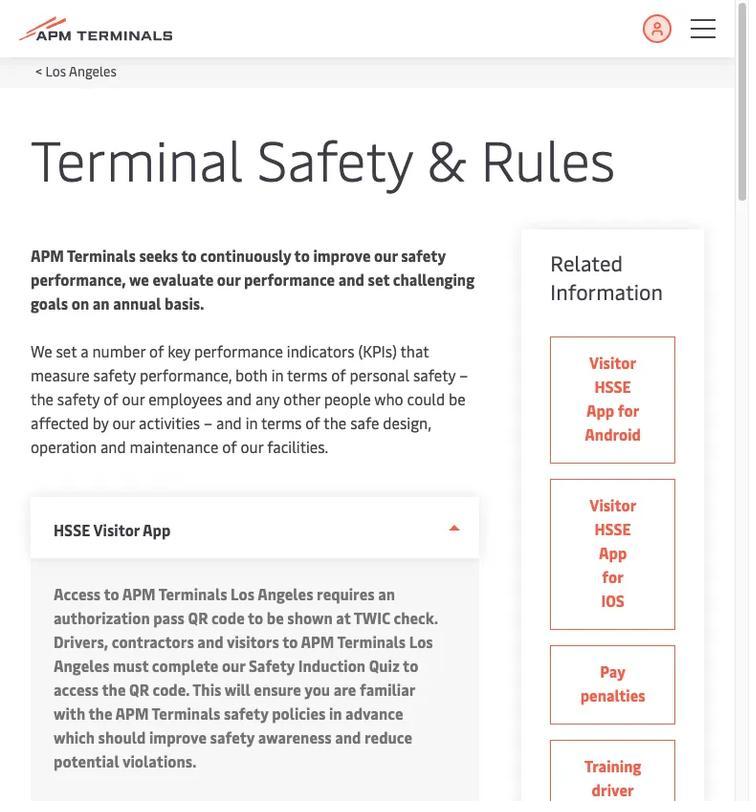 Task type: describe. For each thing, give the bounding box(es) containing it.
drivers,
[[54, 631, 108, 653]]

0 vertical spatial safety
[[257, 121, 413, 196]]

our left "facilities."
[[241, 436, 263, 457]]

< los angeles
[[35, 62, 117, 80]]

code.
[[153, 679, 190, 700]]

visitor hsse app for ios
[[590, 495, 637, 611]]

access
[[54, 679, 99, 700]]

goals
[[31, 293, 68, 314]]

our up challenging
[[374, 245, 398, 266]]

0 horizontal spatial los
[[45, 62, 66, 80]]

0 vertical spatial in
[[271, 365, 284, 386]]

be inside access to apm terminals los angeles requires an authorization pass qr code to be shown at twic check. drivers, contractors and visitors to apm terminals los angeles must complete our safety induction quiz to access the qr code. this will ensure you are familiar with the apm terminals safety policies in advance which should improve safety awareness and reduce potential violations.
[[267, 608, 284, 629]]

be inside the we set a number of key performance indicators (kpis) that measure safety performance, both in terms of personal safety – the safety of our employees and any other people who could be affected by our activities – and in terms of the safe design, operation and maintenance of our facilities.
[[449, 388, 466, 410]]

apm inside apm terminals seeks to continuously to improve our safety performance, we evaluate our performance and set challenging goals on an annual basis.
[[31, 245, 64, 266]]

&
[[427, 121, 467, 196]]

to right quiz
[[403, 655, 418, 676]]

complete
[[152, 655, 218, 676]]

our inside access to apm terminals los angeles requires an authorization pass qr code to be shown at twic check. drivers, contractors and visitors to apm terminals los angeles must complete our safety induction quiz to access the qr code. this will ensure you are familiar with the apm terminals safety policies in advance which should improve safety awareness and reduce potential violations.
[[222, 655, 245, 676]]

android
[[585, 424, 641, 445]]

we set a number of key performance indicators (kpis) that measure safety performance, both in terms of personal safety – the safety of our employees and any other people who could be affected by our activities – and in terms of the safe design, operation and maintenance of our facilities.
[[31, 341, 468, 457]]

access
[[54, 584, 101, 605]]

to down shown
[[282, 631, 298, 653]]

to up 'authorization'
[[104, 584, 119, 605]]

of down other
[[306, 412, 320, 433]]

an inside apm terminals seeks to continuously to improve our safety performance, we evaluate our performance and set challenging goals on an annual basis.
[[93, 293, 110, 314]]

code
[[211, 608, 245, 629]]

facilities.
[[267, 436, 328, 457]]

an inside access to apm terminals los angeles requires an authorization pass qr code to be shown at twic check. drivers, contractors and visitors to apm terminals los angeles must complete our safety induction quiz to access the qr code. this will ensure you are familiar with the apm terminals safety policies in advance which should improve safety awareness and reduce potential violations.
[[378, 584, 395, 605]]

at
[[336, 608, 351, 629]]

we
[[31, 341, 52, 362]]

set inside the we set a number of key performance indicators (kpis) that measure safety performance, both in terms of personal safety – the safety of our employees and any other people who could be affected by our activities – and in terms of the safe design, operation and maintenance of our facilities.
[[56, 341, 77, 362]]

hsse for visitor hsse app for android
[[595, 376, 631, 397]]

2 vertical spatial angeles
[[54, 655, 109, 676]]

advance
[[345, 703, 403, 724]]

twic
[[354, 608, 390, 629]]

requires
[[317, 584, 375, 605]]

pay penalties link
[[550, 646, 675, 725]]

the down must
[[102, 679, 126, 700]]

1 vertical spatial terms
[[261, 412, 302, 433]]

potential
[[54, 751, 119, 772]]

maintenance
[[130, 436, 218, 457]]

with
[[54, 703, 85, 724]]

penalties
[[580, 685, 645, 706]]

0 vertical spatial angeles
[[69, 62, 117, 80]]

seeks
[[139, 245, 178, 266]]

evaluate
[[153, 269, 214, 290]]

and down code
[[197, 631, 224, 653]]

affected
[[31, 412, 89, 433]]

by
[[93, 412, 109, 433]]

performance, inside the we set a number of key performance indicators (kpis) that measure safety performance, both in terms of personal safety – the safety of our employees and any other people who could be affected by our activities – and in terms of the safe design, operation and maintenance of our facilities.
[[140, 365, 232, 386]]

visitor hsse app for android
[[585, 352, 641, 445]]

awareness
[[258, 727, 332, 748]]

app for ios
[[599, 543, 627, 564]]

the up the affected
[[31, 388, 54, 410]]

training
[[585, 756, 641, 777]]

familiar
[[360, 679, 415, 700]]

reduce
[[365, 727, 412, 748]]

which
[[54, 727, 95, 748]]

safety inside apm terminals seeks to continuously to improve our safety performance, we evaluate our performance and set challenging goals on an annual basis.
[[401, 245, 446, 266]]

to up evaluate
[[181, 245, 197, 266]]

performance inside apm terminals seeks to continuously to improve our safety performance, we evaluate our performance and set challenging goals on an annual basis.
[[244, 269, 335, 290]]

basis.
[[165, 293, 204, 314]]

visitor hsse app for android link
[[550, 337, 675, 464]]

of up people
[[331, 365, 346, 386]]

challenging
[[393, 269, 475, 290]]

must
[[113, 655, 149, 676]]

terminal safety & rules
[[31, 121, 616, 196]]

our up activities
[[122, 388, 145, 410]]

the right the with
[[88, 703, 112, 724]]

policies
[[272, 703, 326, 724]]

induction
[[298, 655, 366, 676]]

1 vertical spatial angeles
[[257, 584, 313, 605]]

0 horizontal spatial –
[[204, 412, 213, 433]]

shown
[[287, 608, 333, 629]]

1 vertical spatial los
[[231, 584, 255, 605]]

performance inside the we set a number of key performance indicators (kpis) that measure safety performance, both in terms of personal safety – the safety of our employees and any other people who could be affected by our activities – and in terms of the safe design, operation and maintenance of our facilities.
[[194, 341, 283, 362]]

pay
[[600, 661, 626, 682]]

a
[[81, 341, 89, 362]]

rules
[[481, 121, 616, 196]]

pay penalties
[[580, 661, 645, 706]]

on
[[72, 293, 89, 314]]

visitors
[[227, 631, 279, 653]]

any
[[256, 388, 280, 410]]

check.
[[394, 608, 438, 629]]

ensure
[[254, 679, 301, 700]]

activities
[[139, 412, 200, 433]]

continuously
[[200, 245, 291, 266]]

indicators
[[287, 341, 355, 362]]

and down advance
[[335, 727, 361, 748]]

you
[[304, 679, 330, 700]]

0 vertical spatial terms
[[287, 365, 328, 386]]



Task type: vqa. For each thing, say whether or not it's contained in the screenshot.
Login
no



Task type: locate. For each thing, give the bounding box(es) containing it.
1 hsse from the top
[[595, 376, 631, 397]]

2 vertical spatial in
[[329, 703, 342, 724]]

app for android
[[586, 400, 615, 421]]

our right by
[[112, 412, 135, 433]]

and down by
[[100, 436, 126, 457]]

visitor for visitor hsse app for android
[[589, 352, 636, 373]]

apm down shown
[[301, 631, 334, 653]]

1 horizontal spatial performance,
[[140, 365, 232, 386]]

terminals up we
[[67, 245, 136, 266]]

to right continuously
[[294, 245, 310, 266]]

1 vertical spatial for
[[602, 566, 624, 587]]

in down the are
[[329, 703, 342, 724]]

terms down the any
[[261, 412, 302, 433]]

training drive
[[585, 756, 641, 802]]

we
[[129, 269, 149, 290]]

contractors
[[112, 631, 194, 653]]

this
[[192, 679, 221, 700]]

los down "check."
[[409, 631, 433, 653]]

authorization
[[54, 608, 150, 629]]

an up twic
[[378, 584, 395, 605]]

terminal
[[31, 121, 243, 196]]

design,
[[383, 412, 431, 433]]

set left challenging
[[368, 269, 390, 290]]

performance, up employees
[[140, 365, 232, 386]]

1 vertical spatial app
[[599, 543, 627, 564]]

1 vertical spatial in
[[246, 412, 258, 433]]

apm up goals
[[31, 245, 64, 266]]

be right could
[[449, 388, 466, 410]]

0 horizontal spatial set
[[56, 341, 77, 362]]

personal
[[350, 365, 410, 386]]

performance, up on
[[31, 269, 126, 290]]

terminals inside apm terminals seeks to continuously to improve our safety performance, we evaluate our performance and set challenging goals on an annual basis.
[[67, 245, 136, 266]]

be up visitors
[[267, 608, 284, 629]]

of right maintenance
[[222, 436, 237, 457]]

1 horizontal spatial in
[[271, 365, 284, 386]]

the down people
[[324, 412, 347, 433]]

0 horizontal spatial an
[[93, 293, 110, 314]]

1 vertical spatial performance,
[[140, 365, 232, 386]]

hsse inside the visitor hsse app for android
[[595, 376, 631, 397]]

1 horizontal spatial set
[[368, 269, 390, 290]]

los
[[45, 62, 66, 80], [231, 584, 255, 605], [409, 631, 433, 653]]

performance
[[244, 269, 335, 290], [194, 341, 283, 362]]

visitor for visitor hsse app for ios
[[590, 495, 637, 516]]

1 vertical spatial qr
[[129, 679, 149, 700]]

set inside apm terminals seeks to continuously to improve our safety performance, we evaluate our performance and set challenging goals on an annual basis.
[[368, 269, 390, 290]]

improve inside apm terminals seeks to continuously to improve our safety performance, we evaluate our performance and set challenging goals on an annual basis.
[[313, 245, 371, 266]]

for inside the visitor hsse app for android
[[618, 400, 640, 421]]

measure
[[31, 365, 90, 386]]

in down the any
[[246, 412, 258, 433]]

hsse inside visitor hsse app for ios
[[595, 519, 631, 540]]

number
[[92, 341, 145, 362]]

visitor inside the visitor hsse app for android
[[589, 352, 636, 373]]

visitor inside visitor hsse app for ios link
[[590, 495, 637, 516]]

1 vertical spatial hsse
[[595, 519, 631, 540]]

–
[[460, 365, 468, 386], [204, 412, 213, 433]]

both
[[235, 365, 268, 386]]

safety
[[257, 121, 413, 196], [249, 655, 295, 676]]

hsse up ios
[[595, 519, 631, 540]]

1 vertical spatial –
[[204, 412, 213, 433]]

for for android
[[618, 400, 640, 421]]

to
[[181, 245, 197, 266], [294, 245, 310, 266], [104, 584, 119, 605], [248, 608, 263, 629], [282, 631, 298, 653], [403, 655, 418, 676]]

(kpis)
[[358, 341, 397, 362]]

1 horizontal spatial an
[[378, 584, 395, 605]]

for up ios
[[602, 566, 624, 587]]

hsse up android
[[595, 376, 631, 397]]

related information
[[550, 249, 663, 306]]

qr right the pass
[[188, 608, 208, 629]]

performance,
[[31, 269, 126, 290], [140, 365, 232, 386]]

safe
[[350, 412, 379, 433]]

0 horizontal spatial improve
[[149, 727, 207, 748]]

the
[[31, 388, 54, 410], [324, 412, 347, 433], [102, 679, 126, 700], [88, 703, 112, 724]]

1 vertical spatial set
[[56, 341, 77, 362]]

improve inside access to apm terminals los angeles requires an authorization pass qr code to be shown at twic check. drivers, contractors and visitors to apm terminals los angeles must complete our safety induction quiz to access the qr code. this will ensure you are familiar with the apm terminals safety policies in advance which should improve safety awareness and reduce potential violations.
[[149, 727, 207, 748]]

an right on
[[93, 293, 110, 314]]

to up visitors
[[248, 608, 263, 629]]

los right <
[[45, 62, 66, 80]]

apm terminals seeks to continuously to improve our safety performance, we evaluate our performance and set challenging goals on an annual basis.
[[31, 245, 475, 314]]

1 vertical spatial safety
[[249, 655, 295, 676]]

performance, inside apm terminals seeks to continuously to improve our safety performance, we evaluate our performance and set challenging goals on an annual basis.
[[31, 269, 126, 290]]

people
[[324, 388, 371, 410]]

app inside visitor hsse app for ios
[[599, 543, 627, 564]]

qr down must
[[129, 679, 149, 700]]

terminals
[[67, 245, 136, 266], [159, 584, 227, 605], [337, 631, 406, 653], [152, 703, 220, 724]]

will
[[225, 679, 250, 700]]

and up (kpis)
[[338, 269, 365, 290]]

access to apm terminals los angeles requires an authorization pass qr code to be shown at twic check. drivers, contractors and visitors to apm terminals los angeles must complete our safety induction quiz to access the qr code. this will ensure you are familiar with the apm terminals safety policies in advance which should improve safety awareness and reduce potential violations.
[[54, 584, 438, 772]]

0 vertical spatial –
[[460, 365, 468, 386]]

set
[[368, 269, 390, 290], [56, 341, 77, 362]]

information
[[550, 277, 663, 306]]

visitor down information
[[589, 352, 636, 373]]

– down employees
[[204, 412, 213, 433]]

pass
[[153, 608, 185, 629]]

could
[[407, 388, 445, 410]]

and down employees
[[216, 412, 242, 433]]

app up ios
[[599, 543, 627, 564]]

training drive link
[[550, 741, 675, 802]]

qr
[[188, 608, 208, 629], [129, 679, 149, 700]]

and down both
[[226, 388, 252, 410]]

in
[[271, 365, 284, 386], [246, 412, 258, 433], [329, 703, 342, 724]]

annual
[[113, 293, 161, 314]]

set left a
[[56, 341, 77, 362]]

and
[[338, 269, 365, 290], [226, 388, 252, 410], [216, 412, 242, 433], [100, 436, 126, 457], [197, 631, 224, 653], [335, 727, 361, 748]]

0 vertical spatial be
[[449, 388, 466, 410]]

1 horizontal spatial be
[[449, 388, 466, 410]]

in up the any
[[271, 365, 284, 386]]

apm
[[31, 245, 64, 266], [122, 584, 156, 605], [301, 631, 334, 653], [115, 703, 149, 724]]

1 horizontal spatial –
[[460, 365, 468, 386]]

are
[[334, 679, 356, 700]]

key
[[168, 341, 191, 362]]

for inside visitor hsse app for ios
[[602, 566, 624, 587]]

0 vertical spatial for
[[618, 400, 640, 421]]

0 vertical spatial performance,
[[31, 269, 126, 290]]

terminals up the pass
[[159, 584, 227, 605]]

0 vertical spatial set
[[368, 269, 390, 290]]

improve
[[313, 245, 371, 266], [149, 727, 207, 748]]

0 vertical spatial performance
[[244, 269, 335, 290]]

1 horizontal spatial improve
[[313, 245, 371, 266]]

other
[[283, 388, 320, 410]]

2 horizontal spatial los
[[409, 631, 433, 653]]

our
[[374, 245, 398, 266], [217, 269, 241, 290], [122, 388, 145, 410], [112, 412, 135, 433], [241, 436, 263, 457], [222, 655, 245, 676]]

2 vertical spatial los
[[409, 631, 433, 653]]

2 visitor from the top
[[590, 495, 637, 516]]

visitor hsse app for ios link
[[550, 479, 675, 631]]

safety
[[401, 245, 446, 266], [93, 365, 136, 386], [413, 365, 456, 386], [57, 388, 100, 410], [224, 703, 269, 724], [210, 727, 255, 748]]

1 horizontal spatial qr
[[188, 608, 208, 629]]

los angeles link
[[45, 62, 117, 80]]

1 vertical spatial an
[[378, 584, 395, 605]]

hsse
[[595, 376, 631, 397], [595, 519, 631, 540]]

los up code
[[231, 584, 255, 605]]

apm up the pass
[[122, 584, 156, 605]]

angeles up shown
[[257, 584, 313, 605]]

0 horizontal spatial qr
[[129, 679, 149, 700]]

an
[[93, 293, 110, 314], [378, 584, 395, 605]]

0 vertical spatial improve
[[313, 245, 371, 266]]

of
[[149, 341, 164, 362], [331, 365, 346, 386], [104, 388, 118, 410], [306, 412, 320, 433], [222, 436, 237, 457]]

our up will
[[222, 655, 245, 676]]

and inside apm terminals seeks to continuously to improve our safety performance, we evaluate our performance and set challenging goals on an annual basis.
[[338, 269, 365, 290]]

should
[[98, 727, 146, 748]]

safety inside access to apm terminals los angeles requires an authorization pass qr code to be shown at twic check. drivers, contractors and visitors to apm terminals los angeles must complete our safety induction quiz to access the qr code. this will ensure you are familiar with the apm terminals safety policies in advance which should improve safety awareness and reduce potential violations.
[[249, 655, 295, 676]]

0 vertical spatial app
[[586, 400, 615, 421]]

visitor down android
[[590, 495, 637, 516]]

1 visitor from the top
[[589, 352, 636, 373]]

of up by
[[104, 388, 118, 410]]

related
[[550, 249, 623, 277]]

performance up both
[[194, 341, 283, 362]]

angeles down drivers,
[[54, 655, 109, 676]]

1 vertical spatial visitor
[[590, 495, 637, 516]]

app inside the visitor hsse app for android
[[586, 400, 615, 421]]

1 vertical spatial be
[[267, 608, 284, 629]]

apm up should
[[115, 703, 149, 724]]

2 hsse from the top
[[595, 519, 631, 540]]

0 horizontal spatial be
[[267, 608, 284, 629]]

2 horizontal spatial in
[[329, 703, 342, 724]]

quiz
[[369, 655, 400, 676]]

hsse for visitor hsse app for ios
[[595, 519, 631, 540]]

1 vertical spatial performance
[[194, 341, 283, 362]]

terminals down twic
[[337, 631, 406, 653]]

0 vertical spatial hsse
[[595, 376, 631, 397]]

employees
[[148, 388, 223, 410]]

who
[[374, 388, 403, 410]]

in inside access to apm terminals los angeles requires an authorization pass qr code to be shown at twic check. drivers, contractors and visitors to apm terminals los angeles must complete our safety induction quiz to access the qr code. this will ensure you are familiar with the apm terminals safety policies in advance which should improve safety awareness and reduce potential violations.
[[329, 703, 342, 724]]

0 vertical spatial los
[[45, 62, 66, 80]]

<
[[35, 62, 42, 80]]

1 horizontal spatial los
[[231, 584, 255, 605]]

for
[[618, 400, 640, 421], [602, 566, 624, 587]]

terms up other
[[287, 365, 328, 386]]

of left key on the top
[[149, 341, 164, 362]]

ios
[[601, 590, 625, 611]]

for up android
[[618, 400, 640, 421]]

0 horizontal spatial in
[[246, 412, 258, 433]]

0 vertical spatial qr
[[188, 608, 208, 629]]

– right personal
[[460, 365, 468, 386]]

0 vertical spatial visitor
[[589, 352, 636, 373]]

1 vertical spatial improve
[[149, 727, 207, 748]]

performance down continuously
[[244, 269, 335, 290]]

0 vertical spatial an
[[93, 293, 110, 314]]

angeles right <
[[69, 62, 117, 80]]

for for ios
[[602, 566, 624, 587]]

angeles
[[69, 62, 117, 80], [257, 584, 313, 605], [54, 655, 109, 676]]

0 horizontal spatial performance,
[[31, 269, 126, 290]]

that
[[400, 341, 429, 362]]

our down continuously
[[217, 269, 241, 290]]

app
[[586, 400, 615, 421], [599, 543, 627, 564]]

terminals down code.
[[152, 703, 220, 724]]

violations.
[[122, 751, 197, 772]]

operation
[[31, 436, 97, 457]]

app up android
[[586, 400, 615, 421]]



